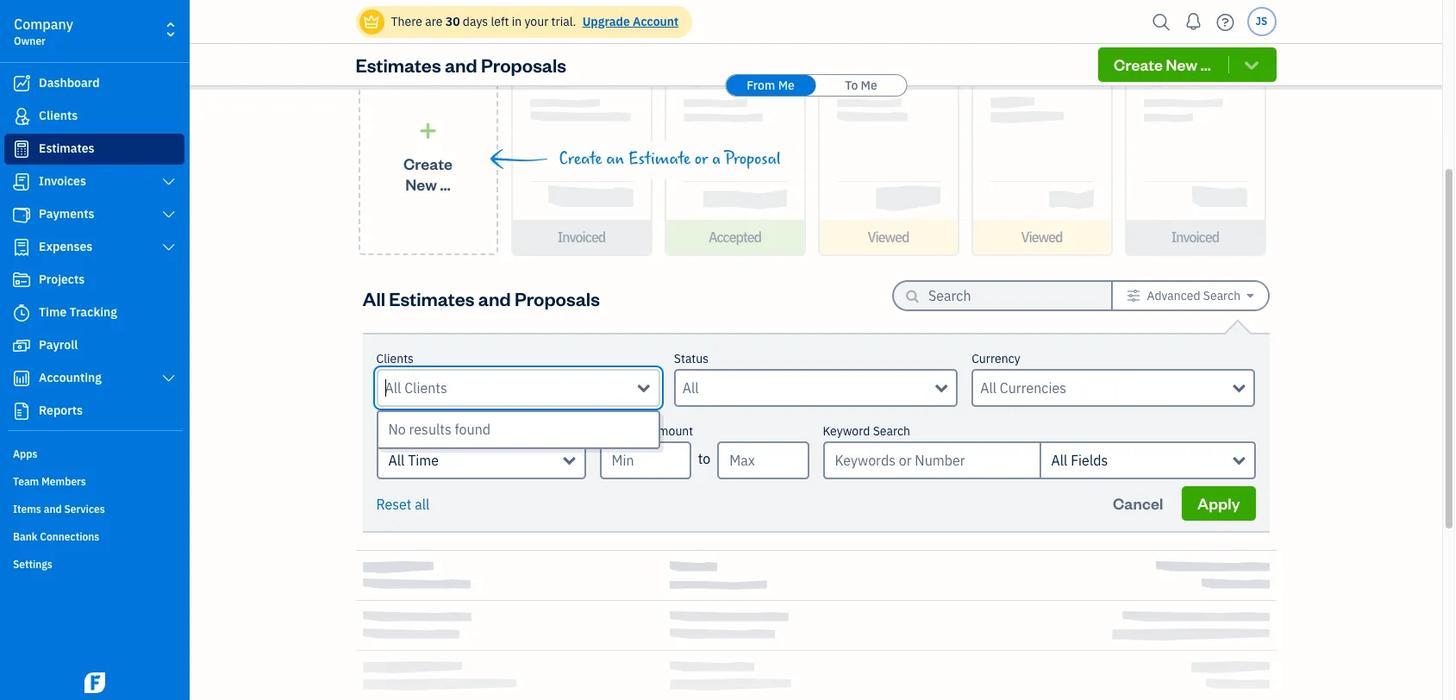 Task type: vqa. For each thing, say whether or not it's contained in the screenshot.
the topmost Search
yes



Task type: locate. For each thing, give the bounding box(es) containing it.
create new … down search icon
[[1114, 54, 1212, 74]]

0 vertical spatial estimate
[[629, 149, 691, 169]]

estimates inside main element
[[39, 141, 94, 156]]

30
[[446, 14, 460, 29]]

0 vertical spatial chevron large down image
[[161, 175, 177, 189]]

1 horizontal spatial …
[[1201, 54, 1212, 74]]

search left caretdown icon
[[1204, 288, 1241, 304]]

recently
[[356, 17, 432, 41]]

all inside all time dropdown button
[[388, 452, 405, 469]]

chevron large down image inside expenses "link"
[[161, 241, 177, 254]]

2 chevron large down image from the top
[[161, 372, 177, 385]]

keyword search
[[823, 423, 911, 439]]

items
[[13, 503, 41, 516]]

time right 'timer' image
[[39, 304, 67, 320]]

1 horizontal spatial and
[[445, 53, 477, 77]]

chevron large down image inside invoices link
[[161, 175, 177, 189]]

2 invoiced from the left
[[1172, 229, 1220, 246]]

and for proposals
[[445, 53, 477, 77]]

1 horizontal spatial create new …
[[1114, 54, 1212, 74]]

keyword
[[823, 423, 870, 439]]

1 chevron large down image from the top
[[161, 175, 177, 189]]

2 me from the left
[[861, 78, 878, 93]]

1 horizontal spatial create new … button
[[1099, 47, 1277, 82]]

…
[[1201, 54, 1212, 74], [440, 174, 451, 194]]

to
[[845, 78, 858, 93]]

chevron large down image up projects link at the top left of page
[[161, 241, 177, 254]]

connections
[[40, 530, 99, 543]]

new down plus icon at the left
[[406, 174, 437, 194]]

create new … button for estimates and proposals
[[1099, 47, 1277, 82]]

no results found
[[388, 421, 491, 438]]

and inside main element
[[44, 503, 62, 516]]

1 horizontal spatial clients
[[376, 351, 414, 366]]

me right from
[[778, 78, 795, 93]]

company
[[14, 16, 73, 33]]

estimate
[[629, 149, 691, 169], [600, 423, 648, 439]]

0 vertical spatial search
[[1204, 288, 1241, 304]]

chevron large down image for payments
[[161, 208, 177, 222]]

reports link
[[4, 396, 185, 427]]

to
[[698, 450, 711, 467]]

tracking
[[69, 304, 117, 320]]

create
[[1114, 54, 1163, 74], [559, 149, 602, 169], [404, 153, 453, 173]]

report image
[[11, 403, 32, 420]]

estimates
[[356, 53, 441, 77], [39, 141, 94, 156], [389, 286, 475, 310]]

2 horizontal spatial and
[[478, 286, 511, 310]]

from me link
[[726, 75, 816, 96]]

all inside keyword search field
[[1052, 452, 1068, 469]]

search inside advanced search dropdown button
[[1204, 288, 1241, 304]]

1 chevron large down image from the top
[[161, 208, 177, 222]]

chevron large down image inside payments link
[[161, 208, 177, 222]]

All search field
[[683, 378, 936, 398]]

1 vertical spatial proposals
[[515, 286, 600, 310]]

2 horizontal spatial all
[[1052, 452, 1068, 469]]

1 vertical spatial clients
[[376, 351, 414, 366]]

estimates for estimates
[[39, 141, 94, 156]]

0 vertical spatial estimates
[[356, 53, 441, 77]]

reports
[[39, 403, 83, 418]]

… inside create new …
[[440, 174, 451, 194]]

0 horizontal spatial clients
[[39, 108, 78, 123]]

main element
[[0, 0, 233, 700]]

2 chevron large down image from the top
[[161, 241, 177, 254]]

1 horizontal spatial create
[[559, 149, 602, 169]]

create new … down plus icon at the left
[[404, 153, 453, 194]]

0 vertical spatial time
[[39, 304, 67, 320]]

search
[[1204, 288, 1241, 304], [873, 423, 911, 439]]

to me link
[[817, 75, 906, 96]]

1 vertical spatial create new …
[[404, 153, 453, 194]]

from
[[747, 78, 776, 93]]

1 horizontal spatial search
[[1204, 288, 1241, 304]]

create an estimate or a proposal
[[559, 149, 781, 169]]

all fields
[[1052, 452, 1108, 469]]

time
[[39, 304, 67, 320], [408, 452, 439, 469]]

1 vertical spatial new
[[406, 174, 437, 194]]

2 vertical spatial and
[[44, 503, 62, 516]]

estimates and proposals
[[356, 53, 567, 77]]

all estimates and proposals
[[363, 286, 600, 310]]

chevron large down image
[[161, 175, 177, 189], [161, 241, 177, 254]]

freshbooks image
[[81, 673, 109, 693]]

me inside the to me link
[[861, 78, 878, 93]]

time tracking link
[[4, 298, 185, 329]]

1 horizontal spatial viewed
[[1021, 229, 1063, 246]]

expense image
[[11, 239, 32, 256]]

1 vertical spatial chevron large down image
[[161, 372, 177, 385]]

1 vertical spatial search
[[873, 423, 911, 439]]

clients up no
[[376, 351, 414, 366]]

me inside from me link
[[778, 78, 795, 93]]

0 vertical spatial new
[[1166, 54, 1198, 74]]

0 horizontal spatial all
[[363, 286, 385, 310]]

team members
[[13, 475, 86, 488]]

1 vertical spatial chevron large down image
[[161, 241, 177, 254]]

create left an
[[559, 149, 602, 169]]

clients down dashboard
[[39, 108, 78, 123]]

search right the keyword
[[873, 423, 911, 439]]

0 horizontal spatial create new … button
[[358, 61, 498, 255]]

create down search icon
[[1114, 54, 1163, 74]]

date range
[[376, 423, 435, 439]]

viewed
[[868, 229, 909, 246], [1021, 229, 1063, 246]]

items and services
[[13, 503, 105, 516]]

0 vertical spatial chevron large down image
[[161, 208, 177, 222]]

0 horizontal spatial time
[[39, 304, 67, 320]]

no results found option
[[378, 412, 659, 448]]

and
[[445, 53, 477, 77], [478, 286, 511, 310], [44, 503, 62, 516]]

chevron large down image
[[161, 208, 177, 222], [161, 372, 177, 385]]

proposals
[[481, 53, 567, 77], [515, 286, 600, 310]]

create new … button
[[1099, 47, 1277, 82], [358, 61, 498, 255]]

account
[[633, 14, 679, 29]]

1 vertical spatial time
[[408, 452, 439, 469]]

apply
[[1198, 493, 1240, 513]]

1 horizontal spatial invoiced
[[1172, 229, 1220, 246]]

1 vertical spatial and
[[478, 286, 511, 310]]

payment image
[[11, 206, 32, 223]]

your
[[525, 14, 549, 29]]

0 vertical spatial clients
[[39, 108, 78, 123]]

Keyword Search text field
[[823, 442, 1040, 479]]

0 vertical spatial …
[[1201, 54, 1212, 74]]

new
[[1166, 54, 1198, 74], [406, 174, 437, 194]]

updated
[[436, 17, 510, 41]]

0 horizontal spatial and
[[44, 503, 62, 516]]

chevron large down image down payroll link
[[161, 372, 177, 385]]

chevron large down image up expenses "link"
[[161, 208, 177, 222]]

time tracking
[[39, 304, 117, 320]]

time down range
[[408, 452, 439, 469]]

range
[[405, 423, 435, 439]]

1 invoiced from the left
[[558, 229, 606, 246]]

0 horizontal spatial invoiced
[[558, 229, 606, 246]]

1 horizontal spatial new
[[1166, 54, 1198, 74]]

settings
[[13, 558, 52, 571]]

crown image
[[363, 13, 381, 31]]

create new …
[[1114, 54, 1212, 74], [404, 153, 453, 194]]

create down plus icon at the left
[[404, 153, 453, 173]]

me for from me
[[778, 78, 795, 93]]

date
[[376, 423, 402, 439]]

0 vertical spatial create new …
[[1114, 54, 1212, 74]]

projects
[[39, 272, 85, 287]]

All Clients search field
[[385, 378, 638, 398]]

1 horizontal spatial time
[[408, 452, 439, 469]]

search for advanced search
[[1204, 288, 1241, 304]]

team members link
[[4, 468, 185, 494]]

new down notifications image
[[1166, 54, 1198, 74]]

apply button
[[1182, 486, 1256, 521]]

0 horizontal spatial me
[[778, 78, 795, 93]]

1 horizontal spatial me
[[861, 78, 878, 93]]

currency
[[972, 351, 1021, 366]]

1 horizontal spatial all
[[388, 452, 405, 469]]

estimate left or
[[629, 149, 691, 169]]

new inside create new …
[[406, 174, 437, 194]]

to me
[[845, 78, 878, 93]]

me
[[778, 78, 795, 93], [861, 78, 878, 93]]

1 vertical spatial estimates
[[39, 141, 94, 156]]

clients inside clients link
[[39, 108, 78, 123]]

2 horizontal spatial create
[[1114, 54, 1163, 74]]

cancel button
[[1098, 486, 1179, 521]]

1 me from the left
[[778, 78, 795, 93]]

0 horizontal spatial new
[[406, 174, 437, 194]]

found
[[455, 421, 491, 438]]

0 horizontal spatial viewed
[[868, 229, 909, 246]]

1 vertical spatial …
[[440, 174, 451, 194]]

0 horizontal spatial search
[[873, 423, 911, 439]]

0 vertical spatial and
[[445, 53, 477, 77]]

0 horizontal spatial create
[[404, 153, 453, 173]]

amount
[[650, 423, 694, 439]]

there are 30 days left in your trial. upgrade account
[[391, 14, 679, 29]]

timer image
[[11, 304, 32, 322]]

estimate up estimate amount minimum text box
[[600, 423, 648, 439]]

chevron large down image up payments link
[[161, 175, 177, 189]]

me right 'to'
[[861, 78, 878, 93]]

project image
[[11, 272, 32, 289]]

a
[[712, 149, 721, 169]]

days
[[463, 14, 488, 29]]

0 horizontal spatial …
[[440, 174, 451, 194]]



Task type: describe. For each thing, give the bounding box(es) containing it.
estimates for estimates and proposals
[[356, 53, 441, 77]]

in
[[512, 14, 522, 29]]

upgrade
[[583, 14, 630, 29]]

chevron large down image for expenses
[[161, 241, 177, 254]]

expenses
[[39, 239, 92, 254]]

caretdown image
[[1247, 289, 1254, 303]]

company owner
[[14, 16, 73, 47]]

upgrade account link
[[579, 14, 679, 29]]

payroll
[[39, 337, 78, 353]]

from me
[[747, 78, 795, 93]]

Estimate Amount Maximum text field
[[718, 442, 809, 479]]

are
[[425, 14, 443, 29]]

apps link
[[4, 441, 185, 467]]

1 viewed from the left
[[868, 229, 909, 246]]

dashboard image
[[11, 75, 32, 92]]

projects link
[[4, 265, 185, 296]]

advanced search button
[[1113, 282, 1268, 310]]

bank connections
[[13, 530, 99, 543]]

owner
[[14, 34, 46, 47]]

plus image
[[418, 122, 438, 139]]

chevron large down image for invoices
[[161, 175, 177, 189]]

results
[[409, 421, 452, 438]]

settings link
[[4, 551, 185, 577]]

and for services
[[44, 503, 62, 516]]

chart image
[[11, 370, 32, 387]]

dashboard link
[[4, 68, 185, 99]]

client image
[[11, 108, 32, 125]]

all time button
[[376, 442, 586, 479]]

dashboard
[[39, 75, 100, 91]]

no
[[388, 421, 406, 438]]

time inside main element
[[39, 304, 67, 320]]

an
[[606, 149, 625, 169]]

all for all estimates and proposals
[[363, 286, 385, 310]]

left
[[491, 14, 509, 29]]

advanced search
[[1147, 288, 1241, 304]]

go to help image
[[1212, 9, 1240, 35]]

search image
[[1148, 9, 1176, 35]]

create new … button for create an estimate or a proposal
[[358, 61, 498, 255]]

proposal
[[725, 149, 781, 169]]

cancel
[[1113, 493, 1164, 513]]

Keyword Search field
[[1040, 442, 1256, 479]]

all for all time
[[388, 452, 405, 469]]

All Currencies search field
[[981, 378, 1234, 398]]

estimates link
[[4, 134, 185, 165]]

there
[[391, 14, 422, 29]]

settings image
[[1127, 289, 1141, 303]]

expenses link
[[4, 232, 185, 263]]

notifications image
[[1180, 4, 1208, 39]]

all for all fields
[[1052, 452, 1068, 469]]

team
[[13, 475, 39, 488]]

Search text field
[[929, 282, 1084, 310]]

reset all button
[[376, 494, 430, 515]]

all
[[415, 496, 430, 513]]

payments
[[39, 206, 94, 222]]

reset
[[376, 496, 412, 513]]

reset all
[[376, 496, 430, 513]]

recently updated
[[356, 17, 510, 41]]

trial.
[[552, 14, 576, 29]]

bank connections link
[[4, 523, 185, 549]]

js button
[[1247, 7, 1277, 36]]

money image
[[11, 337, 32, 354]]

Estimate Amount Minimum text field
[[600, 442, 691, 479]]

apps
[[13, 448, 37, 460]]

estimate image
[[11, 141, 32, 158]]

accounting
[[39, 370, 102, 385]]

or
[[695, 149, 708, 169]]

fields
[[1071, 452, 1108, 469]]

chevron large down image for accounting
[[161, 372, 177, 385]]

items and services link
[[4, 496, 185, 522]]

chevrondown image
[[1242, 56, 1262, 73]]

invoices link
[[4, 166, 185, 197]]

clients link
[[4, 101, 185, 132]]

bank
[[13, 530, 37, 543]]

estimate amount
[[600, 423, 694, 439]]

members
[[41, 475, 86, 488]]

payroll link
[[4, 330, 185, 361]]

2 viewed from the left
[[1021, 229, 1063, 246]]

1 vertical spatial estimate
[[600, 423, 648, 439]]

0 vertical spatial proposals
[[481, 53, 567, 77]]

0 horizontal spatial create new …
[[404, 153, 453, 194]]

me for to me
[[861, 78, 878, 93]]

advanced
[[1147, 288, 1201, 304]]

all time
[[388, 452, 439, 469]]

accepted
[[709, 229, 762, 246]]

status
[[674, 351, 709, 366]]

accounting link
[[4, 363, 185, 394]]

payments link
[[4, 199, 185, 230]]

invoices
[[39, 173, 86, 189]]

search for keyword search
[[873, 423, 911, 439]]

time inside dropdown button
[[408, 452, 439, 469]]

services
[[64, 503, 105, 516]]

js
[[1256, 15, 1268, 28]]

2 vertical spatial estimates
[[389, 286, 475, 310]]

invoice image
[[11, 173, 32, 191]]



